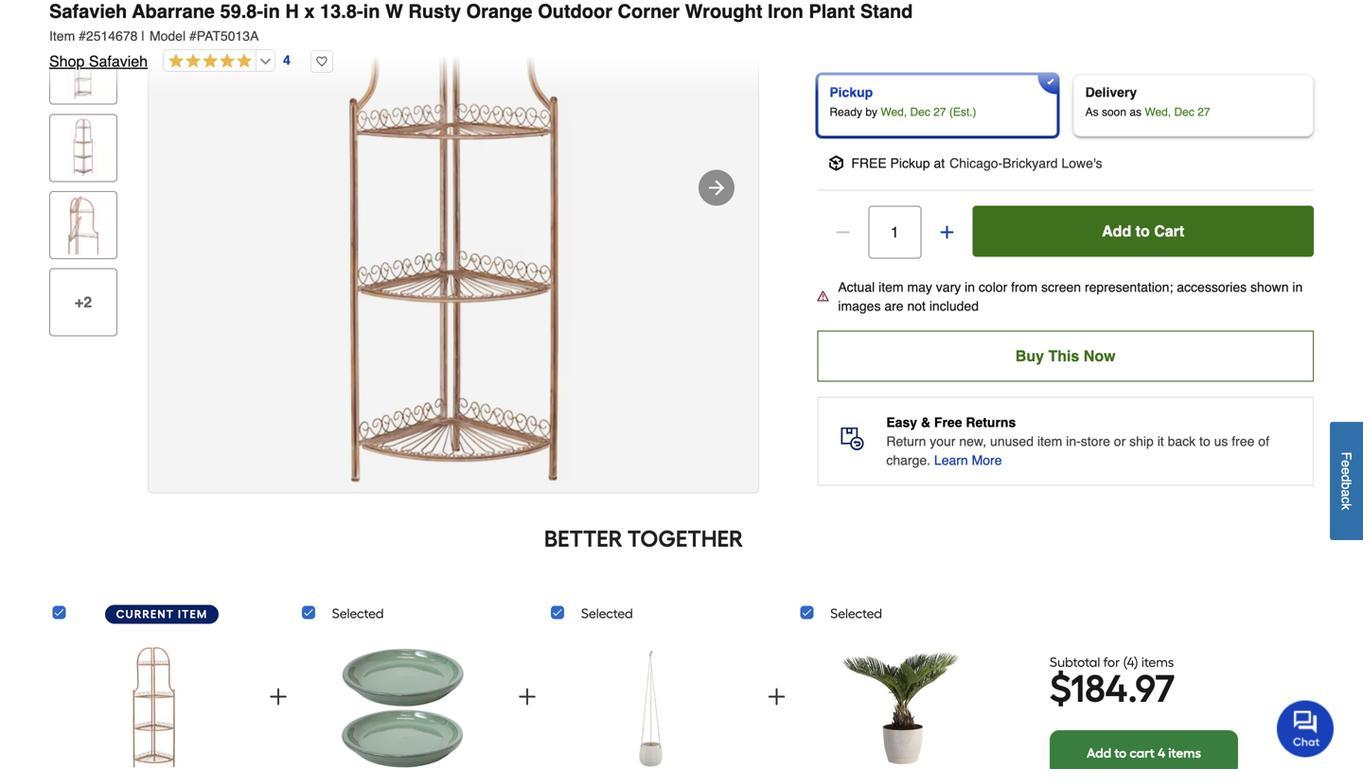 Task type: describe. For each thing, give the bounding box(es) containing it.
184
[[1071, 667, 1128, 712]]

h
[[285, 0, 299, 22]]

or
[[1114, 434, 1126, 449]]

27 inside delivery as soon as wed, dec 27
[[1198, 105, 1211, 119]]

d
[[1340, 475, 1355, 483]]

selected for 'sunnydaze decor 2-pack 7-in seafoam ceramic plant saucer' image
[[332, 606, 384, 622]]

2 horizontal spatial plus image
[[938, 223, 957, 242]]

add to cart 4 items
[[1087, 746, 1202, 762]]

unused
[[991, 434, 1034, 449]]

0 horizontal spatial 4
[[283, 53, 291, 68]]

safavieh  #pat5013a image
[[149, 0, 759, 493]]

f
[[1340, 452, 1355, 460]]

abarrane
[[132, 0, 215, 22]]

in left w
[[363, 0, 380, 22]]

no assembly required
[[833, 4, 968, 20]]

)
[[1135, 655, 1139, 671]]

together
[[628, 525, 743, 553]]

buy this now
[[1016, 347, 1116, 365]]

subtotal for ( 4 ) items $ 184 .97
[[1050, 655, 1175, 712]]

&
[[921, 415, 931, 430]]

wrought
[[685, 0, 763, 22]]

4 for subtotal for ( 4 ) items $ 184 .97
[[1127, 655, 1135, 671]]

safavieh  #pat5013a - thumbnail3 image
[[54, 41, 113, 100]]

not
[[908, 299, 926, 314]]

soon
[[1102, 105, 1127, 119]]

delivery
[[1086, 85, 1137, 100]]

store
[[1081, 434, 1111, 449]]

of
[[1259, 434, 1270, 449]]

+2
[[75, 293, 92, 311]]

f e e d b a c k button
[[1331, 422, 1364, 541]]

2514678
[[86, 28, 138, 44]]

add for add to cart 4 items
[[1087, 746, 1112, 762]]

59.8-
[[220, 0, 263, 22]]

returns
[[966, 415, 1016, 430]]

|
[[141, 28, 145, 44]]

by
[[866, 105, 878, 119]]

learn
[[935, 453, 969, 468]]

sunnydaze decor 2-pack 7-in seafoam ceramic plant saucer image
[[341, 640, 465, 770]]

from
[[1012, 280, 1038, 295]]

4 for add to cart 4 items
[[1158, 746, 1166, 762]]

shown
[[1251, 280, 1289, 295]]

.97
[[1128, 667, 1175, 712]]

(est.)
[[950, 105, 977, 119]]

vary
[[936, 280, 961, 295]]

rusty
[[409, 0, 461, 22]]

ship
[[1130, 434, 1154, 449]]

now
[[1084, 347, 1116, 365]]

b
[[1340, 483, 1355, 490]]

are
[[885, 299, 904, 314]]

safavieh abarrane 59.8-in h x 13.8-in w rusty orange outdoor corner wrought iron plant stand item # 2514678 | model # pat5013a
[[49, 0, 913, 44]]

1 vertical spatial safavieh
[[89, 53, 148, 70]]

better together heading
[[49, 524, 1239, 554]]

(
[[1124, 655, 1127, 671]]

cart
[[1130, 746, 1155, 762]]

as
[[1130, 105, 1142, 119]]

+2 button
[[49, 268, 117, 336]]

accessories
[[1177, 280, 1247, 295]]

heart outline image
[[310, 50, 333, 73]]

better
[[544, 525, 623, 553]]

return
[[887, 434, 926, 449]]

plant
[[809, 0, 855, 22]]

item inside easy & free returns return your new, unused item in-store or ship it back to us free of charge.
[[1038, 434, 1063, 449]]

in-
[[1067, 434, 1081, 449]]

as
[[1086, 105, 1099, 119]]

plus image for current item
[[267, 686, 290, 709]]

lowe's
[[1062, 156, 1103, 171]]

1 vertical spatial pickup
[[891, 156, 931, 171]]

back
[[1168, 434, 1196, 449]]

free
[[935, 415, 963, 430]]

1 vertical spatial items
[[1169, 746, 1202, 762]]

dec inside delivery as soon as wed, dec 27
[[1175, 105, 1195, 119]]

in right the vary
[[965, 280, 975, 295]]

actual
[[838, 280, 875, 295]]

actual item may vary in color from screen representation; accessories shown in images are not included
[[838, 280, 1303, 314]]

images
[[838, 299, 881, 314]]

minus image
[[834, 223, 853, 242]]

shop
[[49, 53, 85, 70]]

item number 2 5 1 4 6 7 8 and model number p a t 5 0 1 3 a element
[[49, 27, 1314, 45]]

learn more link
[[935, 451, 1002, 470]]

2 e from the top
[[1340, 468, 1355, 475]]

1 # from the left
[[79, 28, 86, 44]]

to for add to cart
[[1136, 222, 1150, 240]]

subtotal
[[1050, 655, 1101, 671]]

x
[[304, 0, 315, 22]]

add to cart button
[[973, 206, 1314, 257]]

arrow right image
[[706, 176, 728, 199]]

item
[[178, 608, 208, 621]]

add to cart 4 items link
[[1050, 731, 1239, 770]]

c
[[1340, 497, 1355, 504]]

easy & free returns return your new, unused item in-store or ship it back to us free of charge.
[[887, 415, 1270, 468]]

selected for costa farms sago palm tree house plant in 6-in pot image
[[831, 606, 883, 622]]

in right shown
[[1293, 280, 1303, 295]]

add to cart
[[1102, 222, 1185, 240]]

1 e from the top
[[1340, 460, 1355, 468]]

to inside easy & free returns return your new, unused item in-store or ship it back to us free of charge.
[[1200, 434, 1211, 449]]



Task type: vqa. For each thing, say whether or not it's contained in the screenshot.
the bottommost 'PICKUP'
yes



Task type: locate. For each thing, give the bounding box(es) containing it.
add inside add to cart 'button'
[[1102, 222, 1132, 240]]

title image
[[54, 0, 113, 23]]

corner
[[618, 0, 680, 22]]

better together
[[544, 525, 743, 553]]

stand
[[861, 0, 913, 22]]

wed, inside delivery as soon as wed, dec 27
[[1145, 105, 1172, 119]]

1 horizontal spatial plus image
[[516, 686, 539, 709]]

current item
[[116, 608, 208, 621]]

4 inside add to cart 4 items link
[[1158, 746, 1166, 762]]

0 horizontal spatial pickup
[[830, 85, 873, 100]]

to for add to cart 4 items
[[1115, 746, 1127, 762]]

current
[[116, 608, 174, 621]]

plus image for selected
[[516, 686, 539, 709]]

wed, inside the pickup ready by wed, dec 27 (est.)
[[881, 105, 907, 119]]

1 horizontal spatial selected
[[581, 606, 633, 622]]

to
[[1136, 222, 1150, 240], [1200, 434, 1211, 449], [1115, 746, 1127, 762]]

2 dec from the left
[[1175, 105, 1195, 119]]

1 vertical spatial to
[[1200, 434, 1211, 449]]

warning image
[[818, 291, 829, 302]]

# right model
[[189, 28, 197, 44]]

k
[[1340, 504, 1355, 511]]

1 27 from the left
[[934, 105, 947, 119]]

chicago-
[[950, 156, 1003, 171]]

it
[[1158, 434, 1165, 449]]

1 selected from the left
[[332, 606, 384, 622]]

2 horizontal spatial to
[[1200, 434, 1211, 449]]

1 horizontal spatial #
[[189, 28, 197, 44]]

wed, right by
[[881, 105, 907, 119]]

e up b
[[1340, 468, 1355, 475]]

selected for sagebrook home 7-in w x 6.5-in h white ceramic indoor/outdoor hanging planter image
[[581, 606, 633, 622]]

0 horizontal spatial plus image
[[267, 686, 290, 709]]

0 horizontal spatial to
[[1115, 746, 1127, 762]]

plus image
[[938, 223, 957, 242], [267, 686, 290, 709], [516, 686, 539, 709]]

2 horizontal spatial selected
[[831, 606, 883, 622]]

0 vertical spatial pickup
[[830, 85, 873, 100]]

pickup image
[[829, 156, 844, 171]]

costa farms sago palm tree house plant in 6-in pot image
[[840, 640, 963, 770]]

1 wed, from the left
[[881, 105, 907, 119]]

new,
[[960, 434, 987, 449]]

delivery as soon as wed, dec 27
[[1086, 85, 1211, 119]]

sagebrook home 7-in w x 6.5-in h white ceramic indoor/outdoor hanging planter image
[[591, 640, 714, 770]]

free pickup at chicago-brickyard lowe's
[[852, 156, 1103, 171]]

buy this now button
[[818, 331, 1314, 382]]

for
[[1104, 655, 1120, 671]]

safavieh
[[49, 0, 127, 22], [89, 53, 148, 70]]

add for add to cart
[[1102, 222, 1132, 240]]

iron
[[768, 0, 804, 22]]

0 vertical spatial item
[[879, 280, 904, 295]]

option group
[[810, 67, 1322, 144]]

4 right cart
[[1158, 746, 1166, 762]]

orange
[[466, 0, 533, 22]]

pickup ready by wed, dec 27 (est.)
[[830, 85, 977, 119]]

$
[[1050, 667, 1071, 712]]

representation;
[[1085, 280, 1174, 295]]

0 horizontal spatial dec
[[911, 105, 931, 119]]

items right )
[[1142, 655, 1175, 671]]

4 inside subtotal for ( 4 ) items $ 184 .97
[[1127, 655, 1135, 671]]

plus image
[[766, 686, 788, 709]]

to inside 'button'
[[1136, 222, 1150, 240]]

0 vertical spatial items
[[1142, 655, 1175, 671]]

charge.
[[887, 453, 931, 468]]

wed,
[[881, 105, 907, 119], [1145, 105, 1172, 119]]

0 vertical spatial add
[[1102, 222, 1132, 240]]

ready
[[830, 105, 863, 119]]

3 selected from the left
[[831, 606, 883, 622]]

2 vertical spatial 4
[[1158, 746, 1166, 762]]

0 horizontal spatial #
[[79, 28, 86, 44]]

buy
[[1016, 347, 1045, 365]]

add inside add to cart 4 items link
[[1087, 746, 1112, 762]]

this
[[1049, 347, 1080, 365]]

# right 'item'
[[79, 28, 86, 44]]

items right cart
[[1169, 746, 1202, 762]]

easy
[[887, 415, 918, 430]]

item
[[49, 28, 75, 44]]

selected
[[332, 606, 384, 622], [581, 606, 633, 622], [831, 606, 883, 622]]

assembly
[[853, 4, 910, 20]]

2 wed, from the left
[[1145, 105, 1172, 119]]

pat5013a
[[197, 28, 259, 44]]

13.8-
[[320, 0, 363, 22]]

cart
[[1155, 222, 1185, 240]]

27 inside the pickup ready by wed, dec 27 (est.)
[[934, 105, 947, 119]]

2 # from the left
[[189, 28, 197, 44]]

safavieh down 2514678
[[89, 53, 148, 70]]

0 vertical spatial 4
[[283, 53, 291, 68]]

0 horizontal spatial item
[[879, 280, 904, 295]]

more
[[972, 453, 1002, 468]]

1 vertical spatial add
[[1087, 746, 1112, 762]]

1 vertical spatial 4
[[1127, 655, 1135, 671]]

safavieh inside safavieh abarrane 59.8-in h x 13.8-in w rusty orange outdoor corner wrought iron plant stand item # 2514678 | model # pat5013a
[[49, 0, 127, 22]]

e
[[1340, 460, 1355, 468], [1340, 468, 1355, 475]]

1 horizontal spatial 27
[[1198, 105, 1211, 119]]

add
[[1102, 222, 1132, 240], [1087, 746, 1112, 762]]

0 vertical spatial to
[[1136, 222, 1150, 240]]

us
[[1215, 434, 1229, 449]]

1 horizontal spatial item
[[1038, 434, 1063, 449]]

at
[[934, 156, 945, 171]]

1 horizontal spatial pickup
[[891, 156, 931, 171]]

pickup inside the pickup ready by wed, dec 27 (est.)
[[830, 85, 873, 100]]

5 stars image
[[164, 53, 252, 71]]

27 left (est.)
[[934, 105, 947, 119]]

0 vertical spatial safavieh
[[49, 0, 127, 22]]

wed, right as
[[1145, 105, 1172, 119]]

0 horizontal spatial wed,
[[881, 105, 907, 119]]

4 left heart outline icon
[[283, 53, 291, 68]]

e up d
[[1340, 460, 1355, 468]]

pickup
[[830, 85, 873, 100], [891, 156, 931, 171]]

f e e d b a c k
[[1340, 452, 1355, 511]]

in left 'h'
[[263, 0, 280, 22]]

1 dec from the left
[[911, 105, 931, 119]]

0 horizontal spatial 27
[[934, 105, 947, 119]]

outdoor
[[538, 0, 613, 22]]

shop safavieh
[[49, 53, 148, 70]]

1 vertical spatial item
[[1038, 434, 1063, 449]]

in
[[263, 0, 280, 22], [363, 0, 380, 22], [965, 280, 975, 295], [1293, 280, 1303, 295]]

safavieh up 2514678
[[49, 0, 127, 22]]

item up are
[[879, 280, 904, 295]]

pickup up ready
[[830, 85, 873, 100]]

1 horizontal spatial wed,
[[1145, 105, 1172, 119]]

dec right as
[[1175, 105, 1195, 119]]

brickyard
[[1003, 156, 1058, 171]]

required
[[914, 4, 968, 20]]

1 horizontal spatial dec
[[1175, 105, 1195, 119]]

Stepper number input field with increment and decrement buttons number field
[[869, 206, 922, 259]]

item left "in-"
[[1038, 434, 1063, 449]]

#
[[79, 28, 86, 44], [189, 28, 197, 44]]

2 horizontal spatial 4
[[1158, 746, 1166, 762]]

2 27 from the left
[[1198, 105, 1211, 119]]

27
[[934, 105, 947, 119], [1198, 105, 1211, 119]]

1 horizontal spatial 4
[[1127, 655, 1135, 671]]

1 horizontal spatial to
[[1136, 222, 1150, 240]]

w
[[385, 0, 403, 22]]

items
[[1142, 655, 1175, 671], [1169, 746, 1202, 762]]

item inside actual item may vary in color from screen representation; accessories shown in images are not included
[[879, 280, 904, 295]]

no
[[833, 4, 850, 20]]

may
[[908, 280, 933, 295]]

learn more
[[935, 453, 1002, 468]]

included
[[930, 299, 979, 314]]

dec left (est.)
[[911, 105, 931, 119]]

safavieh abarrane 59.8-in h x 13.8-in w rusty orange outdoor corner wrought iron plant stand image
[[92, 640, 215, 770]]

dec
[[911, 105, 931, 119], [1175, 105, 1195, 119]]

model
[[150, 28, 186, 44]]

option group containing pickup
[[810, 67, 1322, 144]]

safavieh  #pat5013a - thumbnail5 image
[[54, 196, 113, 254]]

free
[[852, 156, 887, 171]]

0 horizontal spatial selected
[[332, 606, 384, 622]]

safavieh  #pat5013a - thumbnail4 image
[[54, 118, 113, 177]]

2 selected from the left
[[581, 606, 633, 622]]

chat invite button image
[[1278, 700, 1335, 758]]

a
[[1340, 490, 1355, 497]]

4 right 'for'
[[1127, 655, 1135, 671]]

pickup left at
[[891, 156, 931, 171]]

dec inside the pickup ready by wed, dec 27 (est.)
[[911, 105, 931, 119]]

your
[[930, 434, 956, 449]]

27 right as
[[1198, 105, 1211, 119]]

2 vertical spatial to
[[1115, 746, 1127, 762]]

items inside subtotal for ( 4 ) items $ 184 .97
[[1142, 655, 1175, 671]]



